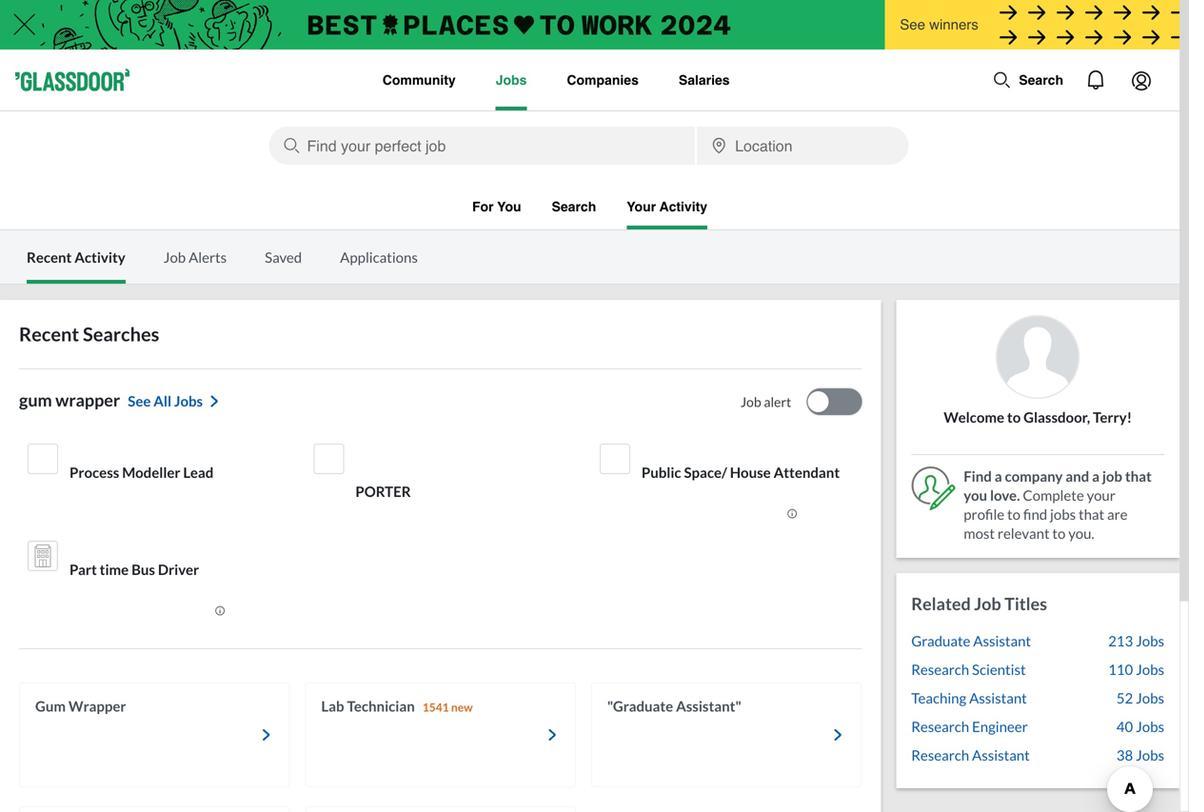 Task type: describe. For each thing, give the bounding box(es) containing it.
see all jobs link
[[128, 392, 222, 411]]

saved link
[[265, 249, 302, 266]]

you
[[964, 487, 988, 504]]

complete
[[1023, 487, 1085, 504]]

1541
[[423, 701, 449, 714]]

find
[[1024, 506, 1048, 523]]

companies link
[[567, 50, 639, 110]]

public
[[642, 464, 682, 481]]

recent searches
[[19, 323, 159, 346]]

2 vertical spatial job
[[975, 593, 1002, 614]]

52 jobs
[[1117, 690, 1165, 707]]

applications
[[340, 249, 418, 266]]

find a company and a job that you love.
[[964, 468, 1152, 504]]

company
[[1005, 468, 1063, 485]]

52
[[1117, 690, 1134, 707]]

jobs for teaching assistant
[[1136, 690, 1165, 707]]

technician
[[347, 698, 415, 715]]

0 vertical spatial gum wrapper
[[19, 390, 120, 411]]

are
[[1108, 506, 1128, 523]]

and
[[1066, 468, 1090, 485]]

alerts
[[189, 249, 227, 266]]

relevant
[[998, 525, 1050, 542]]

lead
[[183, 464, 214, 481]]

0 vertical spatial wrapper
[[55, 390, 120, 411]]

job alerts
[[164, 249, 227, 266]]

companies
[[567, 72, 639, 88]]

research for research engineer
[[912, 718, 970, 735]]

recent activity
[[27, 249, 126, 266]]

your
[[1087, 487, 1116, 504]]

nv)
[[399, 464, 423, 481]]

arizona charlie's decatur (las vegas, nv) logo image
[[314, 444, 344, 474]]

community link
[[383, 50, 456, 110]]

0 vertical spatial gum
[[19, 390, 52, 411]]

space/
[[684, 464, 728, 481]]

welcome to glassdoor, terry!
[[944, 409, 1133, 426]]

hewing hotel logo image
[[600, 444, 630, 474]]

arizona
[[356, 445, 405, 462]]

assistant"
[[676, 698, 742, 715]]

jobs for research scientist
[[1136, 661, 1165, 678]]

new
[[451, 701, 473, 714]]

titles
[[1005, 593, 1048, 614]]

part time bus driver
[[70, 561, 199, 578]]

saved
[[265, 249, 302, 266]]

see for see all jobs
[[128, 392, 151, 410]]

research assistant
[[912, 747, 1030, 764]]

213
[[1109, 632, 1134, 650]]

assistant for teaching assistant
[[970, 690, 1027, 707]]

for you link
[[472, 199, 522, 226]]

jobs for research assistant
[[1136, 747, 1165, 764]]

search button
[[983, 61, 1073, 99]]

jobs for graduate assistant
[[1136, 632, 1165, 650]]

Search location field
[[697, 127, 909, 165]]

profile
[[964, 506, 1005, 523]]

lab technician 1541 new
[[321, 698, 473, 715]]

alert
[[764, 394, 792, 410]]

recent activity link
[[27, 249, 126, 284]]

research for research scientist
[[912, 661, 970, 678]]

related
[[912, 593, 971, 614]]

see for see winners
[[900, 16, 926, 33]]

your activity link
[[627, 199, 708, 230]]

1 a from the left
[[995, 468, 1003, 485]]

lottie animation container image inside search button
[[993, 70, 1012, 90]]

vegas,
[[356, 464, 396, 481]]

gum wrapper link
[[35, 698, 274, 771]]

for
[[472, 199, 494, 214]]

teaching
[[912, 690, 967, 707]]

winners
[[930, 16, 979, 33]]

bus
[[132, 561, 155, 578]]

search inside button
[[1019, 72, 1064, 88]]

job alert
[[741, 394, 792, 410]]

community
[[383, 72, 456, 88]]

searches
[[83, 323, 159, 346]]

"graduate assistant"
[[607, 698, 742, 715]]

see winners
[[900, 16, 979, 33]]

that for job
[[1126, 468, 1152, 485]]

your
[[627, 199, 656, 214]]

job for job alert
[[741, 394, 762, 410]]

see winners link
[[885, 0, 1180, 50]]

graduate
[[912, 632, 971, 650]]

search link
[[552, 199, 596, 226]]

applications link
[[340, 249, 418, 266]]

house
[[730, 464, 771, 481]]

public space/ house attendant link
[[591, 435, 862, 529]]

all
[[154, 392, 171, 410]]

love.
[[990, 487, 1020, 504]]

modeller
[[122, 464, 181, 481]]

see all jobs
[[128, 392, 203, 410]]

teaching assistant
[[912, 690, 1027, 707]]

jobs link
[[496, 50, 527, 110]]

scientist
[[972, 661, 1026, 678]]



Task type: locate. For each thing, give the bounding box(es) containing it.
110 jobs
[[1109, 661, 1165, 678]]

Search keyword field
[[269, 127, 695, 165]]

2 research from the top
[[912, 718, 970, 735]]

1 vertical spatial that
[[1079, 506, 1105, 523]]

find
[[964, 468, 992, 485]]

recent for recent activity
[[27, 249, 72, 266]]

see left winners
[[900, 16, 926, 33]]

recent up recent searches
[[27, 249, 72, 266]]

research engineer
[[912, 718, 1028, 735]]

activity right your
[[660, 199, 708, 214]]

2 vertical spatial assistant
[[972, 747, 1030, 764]]

to right welcome
[[1008, 409, 1021, 426]]

0 vertical spatial research
[[912, 661, 970, 678]]

None field
[[269, 127, 695, 165], [697, 127, 909, 165]]

process
[[70, 464, 119, 481]]

2 a from the left
[[1093, 468, 1100, 485]]

charlie's
[[407, 445, 461, 462]]

that inside complete your profile to find jobs that are most relevant to you.
[[1079, 506, 1105, 523]]

activity for recent activity
[[75, 249, 126, 266]]

wrapper
[[55, 390, 120, 411], [68, 698, 126, 715]]

research down teaching
[[912, 718, 970, 735]]

"graduate assistant" link
[[607, 698, 846, 771]]

process modeller lead
[[70, 464, 214, 481]]

none field search keyword
[[269, 127, 695, 165]]

job left alert
[[741, 394, 762, 410]]

porter
[[356, 483, 411, 500]]

you
[[497, 199, 522, 214]]

salaries
[[679, 72, 730, 88]]

1 vertical spatial activity
[[75, 249, 126, 266]]

38 jobs
[[1117, 747, 1165, 764]]

0 vertical spatial recent
[[27, 249, 72, 266]]

research for research assistant
[[912, 747, 970, 764]]

1 horizontal spatial lottie animation container image
[[1073, 57, 1119, 103]]

1 horizontal spatial that
[[1126, 468, 1152, 485]]

0 vertical spatial see
[[900, 16, 926, 33]]

0 horizontal spatial none field
[[269, 127, 695, 165]]

part
[[70, 561, 97, 578]]

search right you
[[552, 199, 596, 214]]

wrapper inside gum wrapper link
[[68, 698, 126, 715]]

glassdoor,
[[1024, 409, 1091, 426]]

you.
[[1069, 525, 1095, 542]]

assistant down scientist
[[970, 690, 1027, 707]]

jobs
[[1051, 506, 1076, 523]]

1 vertical spatial gum
[[35, 698, 66, 715]]

1 horizontal spatial search
[[1019, 72, 1064, 88]]

0 horizontal spatial see
[[128, 392, 151, 410]]

a left the job
[[1093, 468, 1100, 485]]

assistant for research assistant
[[972, 747, 1030, 764]]

38
[[1117, 747, 1134, 764]]

job alerts link
[[164, 249, 227, 266]]

0 vertical spatial job
[[164, 249, 186, 266]]

1 horizontal spatial none field
[[697, 127, 909, 165]]

a
[[995, 468, 1003, 485], [1093, 468, 1100, 485]]

0 horizontal spatial a
[[995, 468, 1003, 485]]

activity for your activity
[[660, 199, 708, 214]]

see
[[900, 16, 926, 33], [128, 392, 151, 410]]

a up love.
[[995, 468, 1003, 485]]

assistant for graduate assistant
[[974, 632, 1032, 650]]

jobs
[[496, 72, 527, 88], [174, 392, 203, 410], [1136, 632, 1165, 650], [1136, 661, 1165, 678], [1136, 690, 1165, 707], [1136, 718, 1165, 735], [1136, 747, 1165, 764]]

lottie animation container image inside search button
[[993, 70, 1012, 90]]

jobs right the 213
[[1136, 632, 1165, 650]]

job left "titles"
[[975, 593, 1002, 614]]

110
[[1109, 661, 1134, 678]]

lottie animation container image
[[1073, 57, 1119, 103], [993, 70, 1012, 90]]

assistant up scientist
[[974, 632, 1032, 650]]

driver
[[158, 561, 199, 578]]

recent for recent searches
[[19, 323, 79, 346]]

0 vertical spatial activity
[[660, 199, 708, 214]]

40 jobs
[[1117, 718, 1165, 735]]

part time bus driver link
[[19, 532, 290, 626]]

activity inside "link"
[[660, 199, 708, 214]]

to
[[1008, 409, 1021, 426], [1008, 506, 1021, 523], [1053, 525, 1066, 542]]

2 vertical spatial research
[[912, 747, 970, 764]]

none field search location
[[697, 127, 909, 165]]

3 research from the top
[[912, 747, 970, 764]]

1 vertical spatial see
[[128, 392, 151, 410]]

1 vertical spatial research
[[912, 718, 970, 735]]

see inside 'link'
[[900, 16, 926, 33]]

decatur
[[464, 445, 515, 462]]

that
[[1126, 468, 1152, 485], [1079, 506, 1105, 523]]

welcome
[[944, 409, 1005, 426]]

1 vertical spatial search
[[552, 199, 596, 214]]

salaries link
[[679, 50, 730, 110]]

job for job alerts
[[164, 249, 186, 266]]

0 vertical spatial to
[[1008, 409, 1021, 426]]

1 horizontal spatial job
[[741, 394, 762, 410]]

jobs right 38
[[1136, 747, 1165, 764]]

your activity
[[627, 199, 708, 214]]

1 horizontal spatial see
[[900, 16, 926, 33]]

job
[[164, 249, 186, 266], [741, 394, 762, 410], [975, 593, 1002, 614]]

0 horizontal spatial activity
[[75, 249, 126, 266]]

job left alerts
[[164, 249, 186, 266]]

jobs right 40
[[1136, 718, 1165, 735]]

search down see winners 'link' at the right top of the page
[[1019, 72, 1064, 88]]

terry!
[[1093, 409, 1133, 426]]

for you
[[472, 199, 522, 214]]

engineer
[[972, 718, 1028, 735]]

2 none field from the left
[[697, 127, 909, 165]]

1 horizontal spatial activity
[[660, 199, 708, 214]]

research
[[912, 661, 970, 678], [912, 718, 970, 735], [912, 747, 970, 764]]

1 vertical spatial to
[[1008, 506, 1021, 523]]

1 horizontal spatial a
[[1093, 468, 1100, 485]]

arizona charlie's decatur (las vegas, nv) porter
[[356, 445, 543, 500]]

1 none field from the left
[[269, 127, 695, 165]]

research scientist
[[912, 661, 1026, 678]]

jobs up search keyword field in the top of the page
[[496, 72, 527, 88]]

assistant down engineer
[[972, 747, 1030, 764]]

process modeller lead link
[[19, 435, 290, 529]]

activity up recent searches
[[75, 249, 126, 266]]

lottie animation container image
[[306, 50, 380, 106], [306, 50, 380, 106], [1073, 57, 1119, 103], [1119, 57, 1165, 103], [1119, 57, 1165, 103], [993, 70, 1012, 90]]

0 vertical spatial search
[[1019, 72, 1064, 88]]

graduate assistant
[[912, 632, 1032, 650]]

recent left searches on the top left of page
[[19, 323, 79, 346]]

2 horizontal spatial job
[[975, 593, 1002, 614]]

search
[[1019, 72, 1064, 88], [552, 199, 596, 214]]

1 vertical spatial wrapper
[[68, 698, 126, 715]]

0 horizontal spatial job
[[164, 249, 186, 266]]

1 vertical spatial gum wrapper
[[35, 698, 126, 715]]

most
[[964, 525, 995, 542]]

gum wrapper
[[19, 390, 120, 411], [35, 698, 126, 715]]

mondelēz international logo image
[[28, 444, 58, 474]]

jobs right 52
[[1136, 690, 1165, 707]]

that right the job
[[1126, 468, 1152, 485]]

jobs right "110"
[[1136, 661, 1165, 678]]

1 vertical spatial recent
[[19, 323, 79, 346]]

gum
[[19, 390, 52, 411], [35, 698, 66, 715]]

jobs for research engineer
[[1136, 718, 1165, 735]]

research down graduate
[[912, 661, 970, 678]]

time
[[100, 561, 129, 578]]

0 horizontal spatial that
[[1079, 506, 1105, 523]]

0 vertical spatial assistant
[[974, 632, 1032, 650]]

activity
[[660, 199, 708, 214], [75, 249, 126, 266]]

that for jobs
[[1079, 506, 1105, 523]]

(las
[[518, 445, 543, 462]]

research down research engineer
[[912, 747, 970, 764]]

to down jobs
[[1053, 525, 1066, 542]]

that inside the "find a company and a job that you love."
[[1126, 468, 1152, 485]]

see left all on the left of page
[[128, 392, 151, 410]]

complete your profile to find jobs that are most relevant to you.
[[964, 487, 1128, 542]]

assistant
[[974, 632, 1032, 650], [970, 690, 1027, 707], [972, 747, 1030, 764]]

that down your
[[1079, 506, 1105, 523]]

0 horizontal spatial lottie animation container image
[[993, 70, 1012, 90]]

2 vertical spatial to
[[1053, 525, 1066, 542]]

1 vertical spatial assistant
[[970, 690, 1027, 707]]

"graduate
[[607, 698, 674, 715]]

0 horizontal spatial search
[[552, 199, 596, 214]]

public space/ house attendant
[[642, 464, 840, 481]]

0 vertical spatial that
[[1126, 468, 1152, 485]]

attendant
[[774, 464, 840, 481]]

1 vertical spatial job
[[741, 394, 762, 410]]

213 jobs
[[1109, 632, 1165, 650]]

1 research from the top
[[912, 661, 970, 678]]

jobs right all on the left of page
[[174, 392, 203, 410]]

to down love.
[[1008, 506, 1021, 523]]



Task type: vqa. For each thing, say whether or not it's contained in the screenshot.


